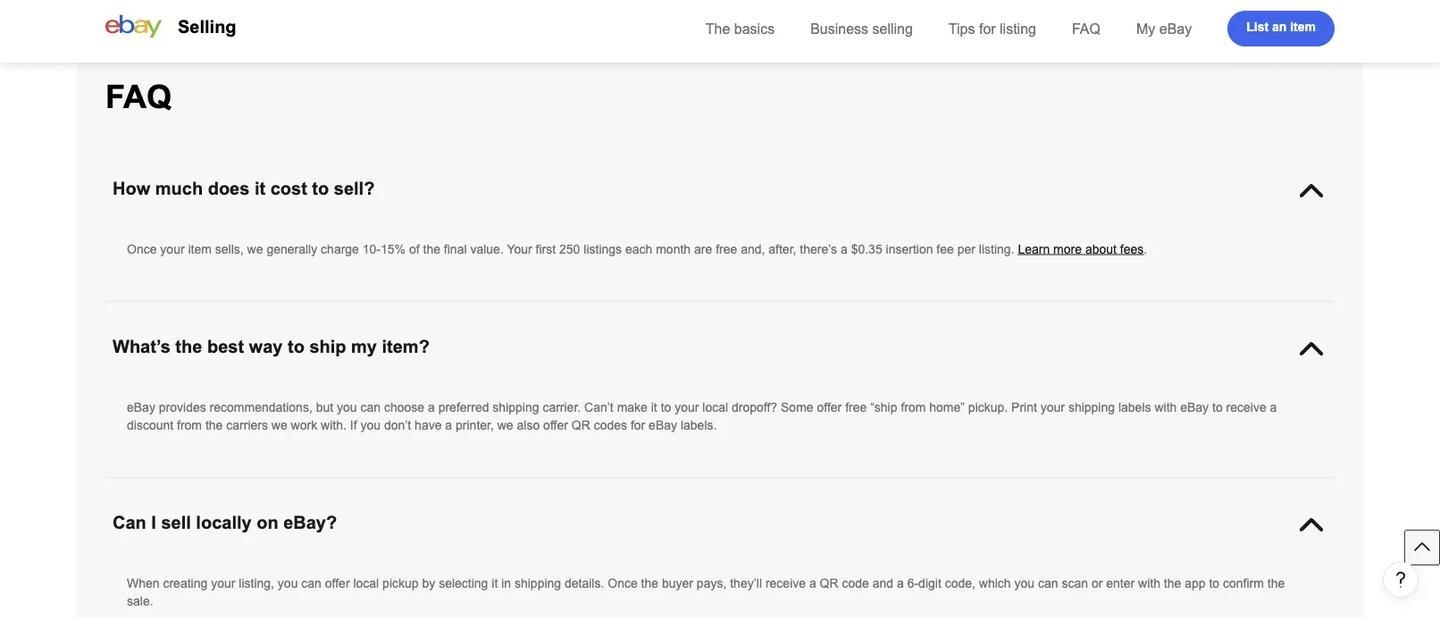 Task type: describe. For each thing, give the bounding box(es) containing it.
printer,
[[456, 418, 494, 432]]

local inside the when creating your listing, you can offer local pickup by selecting it in shipping details. once the buyer pays, they'll receive a qr code and a 6-digit code, which you can scan or enter with the app to confirm the sale.
[[353, 576, 379, 590]]

does
[[208, 179, 250, 198]]

your up labels.
[[675, 400, 699, 414]]

of
[[409, 242, 420, 256]]

listing,
[[239, 576, 274, 590]]

shipping left labels
[[1068, 400, 1115, 414]]

confirm
[[1223, 576, 1264, 590]]

how
[[113, 179, 150, 198]]

basics
[[734, 21, 775, 37]]

sale.
[[127, 594, 153, 608]]

"ship
[[870, 400, 897, 414]]

business
[[810, 21, 868, 37]]

1 horizontal spatial for
[[979, 21, 996, 37]]

best
[[207, 337, 244, 356]]

tips
[[949, 21, 975, 37]]

generally
[[267, 242, 317, 256]]

to right make
[[661, 400, 671, 414]]

enter
[[1106, 576, 1135, 590]]

but
[[316, 400, 333, 414]]

creating
[[163, 576, 208, 590]]

code
[[842, 576, 869, 590]]

faq link
[[1072, 21, 1101, 37]]

learn
[[1018, 242, 1050, 256]]

the left the buyer
[[641, 576, 658, 590]]

my
[[1136, 21, 1155, 37]]

don't
[[384, 418, 411, 432]]

6-
[[907, 576, 918, 590]]

the left the app
[[1164, 576, 1181, 590]]

free for are
[[716, 242, 737, 256]]

fee
[[937, 242, 954, 256]]

labels
[[1118, 400, 1151, 414]]

list an item
[[1246, 20, 1316, 34]]

insertion
[[886, 242, 933, 256]]

can
[[113, 513, 146, 532]]

and,
[[741, 242, 765, 256]]

my ebay
[[1136, 21, 1192, 37]]

in
[[501, 576, 511, 590]]

offer inside the when creating your listing, you can offer local pickup by selecting it in shipping details. once the buyer pays, they'll receive a qr code and a 6-digit code, which you can scan or enter with the app to confirm the sale.
[[325, 576, 350, 590]]

once your item sells, we generally charge 10-15% of the final value. your first 250 listings each month are free and, after, there's a $0.35 insertion fee per listing. learn more about fees .
[[127, 242, 1147, 256]]

choose
[[384, 400, 424, 414]]

$0.35
[[851, 242, 882, 256]]

list
[[1246, 20, 1269, 34]]

recommendations,
[[210, 400, 312, 414]]

when
[[127, 576, 160, 590]]

your left sells,
[[160, 242, 185, 256]]

listing
[[1000, 21, 1036, 37]]

dropoff?
[[732, 400, 777, 414]]

fees
[[1120, 242, 1144, 256]]

about
[[1085, 242, 1117, 256]]

list an item link
[[1228, 11, 1335, 46]]

can for ship
[[360, 400, 381, 414]]

selecting
[[439, 576, 488, 590]]

to right way
[[288, 337, 305, 356]]

10-
[[363, 242, 381, 256]]

or
[[1092, 576, 1103, 590]]

selling
[[872, 21, 913, 37]]

there's
[[800, 242, 837, 256]]

receive inside the when creating your listing, you can offer local pickup by selecting it in shipping details. once the buyer pays, they'll receive a qr code and a 6-digit code, which you can scan or enter with the app to confirm the sale.
[[766, 576, 806, 590]]

1 horizontal spatial we
[[271, 418, 287, 432]]

business selling
[[810, 21, 913, 37]]

ebay up discount
[[127, 400, 155, 414]]

receive inside ebay provides recommendations, but you can choose a preferred shipping carrier. can't make it to your local dropoff? some offer free "ship from home" pickup. print your shipping labels with ebay to receive a discount from the carriers we work with. if you don't have a printer, we also offer qr codes for ebay labels.
[[1226, 400, 1267, 414]]

month
[[656, 242, 691, 256]]

you up if
[[337, 400, 357, 414]]

final
[[444, 242, 467, 256]]

make
[[617, 400, 648, 414]]

which
[[979, 576, 1011, 590]]

discount
[[127, 418, 173, 432]]

carrier.
[[543, 400, 581, 414]]

my ebay link
[[1136, 21, 1192, 37]]

1 vertical spatial from
[[177, 418, 202, 432]]

more
[[1053, 242, 1082, 256]]

once inside the when creating your listing, you can offer local pickup by selecting it in shipping details. once the buyer pays, they'll receive a qr code and a 6-digit code, which you can scan or enter with the app to confirm the sale.
[[608, 576, 638, 590]]

work
[[291, 418, 317, 432]]

the inside ebay provides recommendations, but you can choose a preferred shipping carrier. can't make it to your local dropoff? some offer free "ship from home" pickup. print your shipping labels with ebay to receive a discount from the carriers we work with. if you don't have a printer, we also offer qr codes for ebay labels.
[[205, 418, 223, 432]]

item for your
[[188, 242, 212, 256]]

2 horizontal spatial we
[[497, 418, 513, 432]]

details.
[[565, 576, 604, 590]]

sell?
[[334, 179, 375, 198]]

1 horizontal spatial from
[[901, 400, 926, 414]]

1 vertical spatial faq
[[105, 79, 172, 114]]

sells,
[[215, 242, 244, 256]]

0 vertical spatial offer
[[817, 400, 842, 414]]

1 horizontal spatial offer
[[543, 418, 568, 432]]

charge
[[321, 242, 359, 256]]

you right if
[[360, 418, 381, 432]]

shipping up also in the left bottom of the page
[[493, 400, 539, 414]]

per
[[957, 242, 976, 256]]

when creating your listing, you can offer local pickup by selecting it in shipping details. once the buyer pays, they'll receive a qr code and a 6-digit code, which you can scan or enter with the app to confirm the sale.
[[127, 576, 1285, 608]]

ebay right the my
[[1159, 21, 1192, 37]]

qr inside the when creating your listing, you can offer local pickup by selecting it in shipping details. once the buyer pays, they'll receive a qr code and a 6-digit code, which you can scan or enter with the app to confirm the sale.
[[820, 576, 839, 590]]

after,
[[769, 242, 796, 256]]

tips for listing
[[949, 21, 1036, 37]]

to inside the when creating your listing, you can offer local pickup by selecting it in shipping details. once the buyer pays, they'll receive a qr code and a 6-digit code, which you can scan or enter with the app to confirm the sale.
[[1209, 576, 1220, 590]]

digit
[[918, 576, 941, 590]]



Task type: vqa. For each thing, say whether or not it's contained in the screenshot.
the 1-
no



Task type: locate. For each thing, give the bounding box(es) containing it.
can i sell locally on ebay?
[[113, 513, 337, 532]]

help, opens dialogs image
[[1392, 571, 1410, 589]]

0 horizontal spatial receive
[[766, 576, 806, 590]]

it right make
[[651, 400, 657, 414]]

carriers
[[226, 418, 268, 432]]

250
[[559, 242, 580, 256]]

sell
[[161, 513, 191, 532]]

item right an
[[1290, 20, 1316, 34]]

item inside list an item link
[[1290, 20, 1316, 34]]

for
[[979, 21, 996, 37], [631, 418, 645, 432]]

pays,
[[697, 576, 727, 590]]

shipping
[[493, 400, 539, 414], [1068, 400, 1115, 414], [515, 576, 561, 590]]

0 vertical spatial local
[[702, 400, 728, 414]]

it left in
[[492, 576, 498, 590]]

item?
[[382, 337, 430, 356]]

buyer
[[662, 576, 693, 590]]

0 horizontal spatial once
[[127, 242, 157, 256]]

your inside the when creating your listing, you can offer local pickup by selecting it in shipping details. once the buyer pays, they'll receive a qr code and a 6-digit code, which you can scan or enter with the app to confirm the sale.
[[211, 576, 235, 590]]

offer down carrier.
[[543, 418, 568, 432]]

0 vertical spatial item
[[1290, 20, 1316, 34]]

qr down can't
[[572, 418, 590, 432]]

free inside ebay provides recommendations, but you can choose a preferred shipping carrier. can't make it to your local dropoff? some offer free "ship from home" pickup. print your shipping labels with ebay to receive a discount from the carriers we work with. if you don't have a printer, we also offer qr codes for ebay labels.
[[845, 400, 867, 414]]

item left sells,
[[188, 242, 212, 256]]

with right enter
[[1138, 576, 1160, 590]]

shipping right in
[[515, 576, 561, 590]]

ebay
[[1159, 21, 1192, 37], [127, 400, 155, 414], [1180, 400, 1209, 414], [649, 418, 677, 432]]

can left choose
[[360, 400, 381, 414]]

1 horizontal spatial faq
[[1072, 21, 1101, 37]]

1 horizontal spatial qr
[[820, 576, 839, 590]]

for inside ebay provides recommendations, but you can choose a preferred shipping carrier. can't make it to your local dropoff? some offer free "ship from home" pickup. print your shipping labels with ebay to receive a discount from the carriers we work with. if you don't have a printer, we also offer qr codes for ebay labels.
[[631, 418, 645, 432]]

0 horizontal spatial we
[[247, 242, 263, 256]]

what's
[[113, 337, 170, 356]]

provides
[[159, 400, 206, 414]]

1 vertical spatial once
[[608, 576, 638, 590]]

free for offer
[[845, 400, 867, 414]]

on
[[257, 513, 278, 532]]

2 vertical spatial it
[[492, 576, 498, 590]]

0 horizontal spatial local
[[353, 576, 379, 590]]

qr inside ebay provides recommendations, but you can choose a preferred shipping carrier. can't make it to your local dropoff? some offer free "ship from home" pickup. print your shipping labels with ebay to receive a discount from the carriers we work with. if you don't have a printer, we also offer qr codes for ebay labels.
[[572, 418, 590, 432]]

the right of
[[423, 242, 440, 256]]

0 vertical spatial receive
[[1226, 400, 1267, 414]]

item
[[1290, 20, 1316, 34], [188, 242, 212, 256]]

with.
[[321, 418, 347, 432]]

an
[[1272, 20, 1287, 34]]

the left carriers
[[205, 418, 223, 432]]

free left "ship
[[845, 400, 867, 414]]

value.
[[470, 242, 504, 256]]

can inside ebay provides recommendations, but you can choose a preferred shipping carrier. can't make it to your local dropoff? some offer free "ship from home" pickup. print your shipping labels with ebay to receive a discount from the carriers we work with. if you don't have a printer, we also offer qr codes for ebay labels.
[[360, 400, 381, 414]]

with inside ebay provides recommendations, but you can choose a preferred shipping carrier. can't make it to your local dropoff? some offer free "ship from home" pickup. print your shipping labels with ebay to receive a discount from the carriers we work with. if you don't have a printer, we also offer qr codes for ebay labels.
[[1155, 400, 1177, 414]]

1 vertical spatial receive
[[766, 576, 806, 590]]

your right print
[[1041, 400, 1065, 414]]

you right which
[[1014, 576, 1035, 590]]

the basics link
[[706, 21, 775, 37]]

app
[[1185, 576, 1206, 590]]

local
[[702, 400, 728, 414], [353, 576, 379, 590]]

with right labels
[[1155, 400, 1177, 414]]

the basics
[[706, 21, 775, 37]]

15%
[[381, 242, 406, 256]]

1 horizontal spatial once
[[608, 576, 638, 590]]

ship
[[309, 337, 346, 356]]

0 horizontal spatial free
[[716, 242, 737, 256]]

2 vertical spatial offer
[[325, 576, 350, 590]]

0 vertical spatial it
[[255, 179, 265, 198]]

to
[[312, 179, 329, 198], [288, 337, 305, 356], [661, 400, 671, 414], [1212, 400, 1223, 414], [1209, 576, 1220, 590]]

0 vertical spatial from
[[901, 400, 926, 414]]

1 horizontal spatial it
[[492, 576, 498, 590]]

selling
[[178, 17, 236, 37]]

from right "ship
[[901, 400, 926, 414]]

your left listing,
[[211, 576, 235, 590]]

listing.
[[979, 242, 1014, 256]]

local inside ebay provides recommendations, but you can choose a preferred shipping carrier. can't make it to your local dropoff? some offer free "ship from home" pickup. print your shipping labels with ebay to receive a discount from the carriers we work with. if you don't have a printer, we also offer qr codes for ebay labels.
[[702, 400, 728, 414]]

to right the app
[[1209, 576, 1220, 590]]

by
[[422, 576, 435, 590]]

0 horizontal spatial offer
[[325, 576, 350, 590]]

are
[[694, 242, 712, 256]]

i
[[151, 513, 156, 532]]

preferred
[[438, 400, 489, 414]]

2 horizontal spatial offer
[[817, 400, 842, 414]]

you
[[337, 400, 357, 414], [360, 418, 381, 432], [278, 576, 298, 590], [1014, 576, 1035, 590]]

0 horizontal spatial faq
[[105, 79, 172, 114]]

free right are
[[716, 242, 737, 256]]

ebay left labels.
[[649, 418, 677, 432]]

we left also in the left bottom of the page
[[497, 418, 513, 432]]

we right sells,
[[247, 242, 263, 256]]

0 vertical spatial qr
[[572, 418, 590, 432]]

ebay provides recommendations, but you can choose a preferred shipping carrier. can't make it to your local dropoff? some offer free "ship from home" pickup. print your shipping labels with ebay to receive a discount from the carriers we work with. if you don't have a printer, we also offer qr codes for ebay labels.
[[127, 400, 1277, 432]]

1 horizontal spatial item
[[1290, 20, 1316, 34]]

can right listing,
[[301, 576, 322, 590]]

0 vertical spatial for
[[979, 21, 996, 37]]

1 horizontal spatial can
[[360, 400, 381, 414]]

can
[[360, 400, 381, 414], [301, 576, 322, 590], [1038, 576, 1058, 590]]

we left work
[[271, 418, 287, 432]]

it inside the when creating your listing, you can offer local pickup by selecting it in shipping details. once the buyer pays, they'll receive a qr code and a 6-digit code, which you can scan or enter with the app to confirm the sale.
[[492, 576, 498, 590]]

0 horizontal spatial item
[[188, 242, 212, 256]]

0 horizontal spatial can
[[301, 576, 322, 590]]

2 horizontal spatial it
[[651, 400, 657, 414]]

with inside the when creating your listing, you can offer local pickup by selecting it in shipping details. once the buyer pays, they'll receive a qr code and a 6-digit code, which you can scan or enter with the app to confirm the sale.
[[1138, 576, 1160, 590]]

how much does it cost to sell?
[[113, 179, 375, 198]]

offer right some
[[817, 400, 842, 414]]

your
[[507, 242, 532, 256]]

ebay?
[[283, 513, 337, 532]]

1 vertical spatial item
[[188, 242, 212, 256]]

shipping inside the when creating your listing, you can offer local pickup by selecting it in shipping details. once the buyer pays, they'll receive a qr code and a 6-digit code, which you can scan or enter with the app to confirm the sale.
[[515, 576, 561, 590]]

for right tips
[[979, 21, 996, 37]]

the right the confirm
[[1268, 576, 1285, 590]]

local left pickup
[[353, 576, 379, 590]]

can't
[[584, 400, 614, 414]]

ebay right labels
[[1180, 400, 1209, 414]]

0 vertical spatial once
[[127, 242, 157, 256]]

item for an
[[1290, 20, 1316, 34]]

from down provides at left bottom
[[177, 418, 202, 432]]

0 horizontal spatial from
[[177, 418, 202, 432]]

it left cost
[[255, 179, 265, 198]]

each
[[625, 242, 652, 256]]

if
[[350, 418, 357, 432]]

it inside ebay provides recommendations, but you can choose a preferred shipping carrier. can't make it to your local dropoff? some offer free "ship from home" pickup. print your shipping labels with ebay to receive a discount from the carriers we work with. if you don't have a printer, we also offer qr codes for ebay labels.
[[651, 400, 657, 414]]

1 vertical spatial local
[[353, 576, 379, 590]]

pickup
[[382, 576, 419, 590]]

0 horizontal spatial qr
[[572, 418, 590, 432]]

labels.
[[681, 418, 717, 432]]

some
[[781, 400, 814, 414]]

1 vertical spatial for
[[631, 418, 645, 432]]

for down make
[[631, 418, 645, 432]]

0 vertical spatial faq
[[1072, 21, 1101, 37]]

1 horizontal spatial free
[[845, 400, 867, 414]]

1 vertical spatial with
[[1138, 576, 1160, 590]]

tips for listing link
[[949, 21, 1036, 37]]

to right cost
[[312, 179, 329, 198]]

learn more about fees link
[[1018, 242, 1144, 256]]

0 vertical spatial free
[[716, 242, 737, 256]]

pickup.
[[968, 400, 1008, 414]]

from
[[901, 400, 926, 414], [177, 418, 202, 432]]

print
[[1011, 400, 1037, 414]]

0 horizontal spatial for
[[631, 418, 645, 432]]

offer left pickup
[[325, 576, 350, 590]]

1 vertical spatial qr
[[820, 576, 839, 590]]

code,
[[945, 576, 976, 590]]

the
[[706, 21, 730, 37]]

once right details.
[[608, 576, 638, 590]]

the left best
[[175, 337, 202, 356]]

local up labels.
[[702, 400, 728, 414]]

1 vertical spatial offer
[[543, 418, 568, 432]]

1 horizontal spatial receive
[[1226, 400, 1267, 414]]

1 horizontal spatial local
[[702, 400, 728, 414]]

and
[[873, 576, 893, 590]]

can for ebay?
[[301, 576, 322, 590]]

1 vertical spatial it
[[651, 400, 657, 414]]

have
[[415, 418, 442, 432]]

0 horizontal spatial it
[[255, 179, 265, 198]]

home"
[[929, 400, 965, 414]]

to right labels
[[1212, 400, 1223, 414]]

1 vertical spatial free
[[845, 400, 867, 414]]

2 horizontal spatial can
[[1038, 576, 1058, 590]]

qr
[[572, 418, 590, 432], [820, 576, 839, 590]]

you right listing,
[[278, 576, 298, 590]]

much
[[155, 179, 203, 198]]

qr left code on the right bottom of page
[[820, 576, 839, 590]]

can left scan in the right of the page
[[1038, 576, 1058, 590]]

once down how
[[127, 242, 157, 256]]

first
[[536, 242, 556, 256]]

they'll
[[730, 576, 762, 590]]

0 vertical spatial with
[[1155, 400, 1177, 414]]



